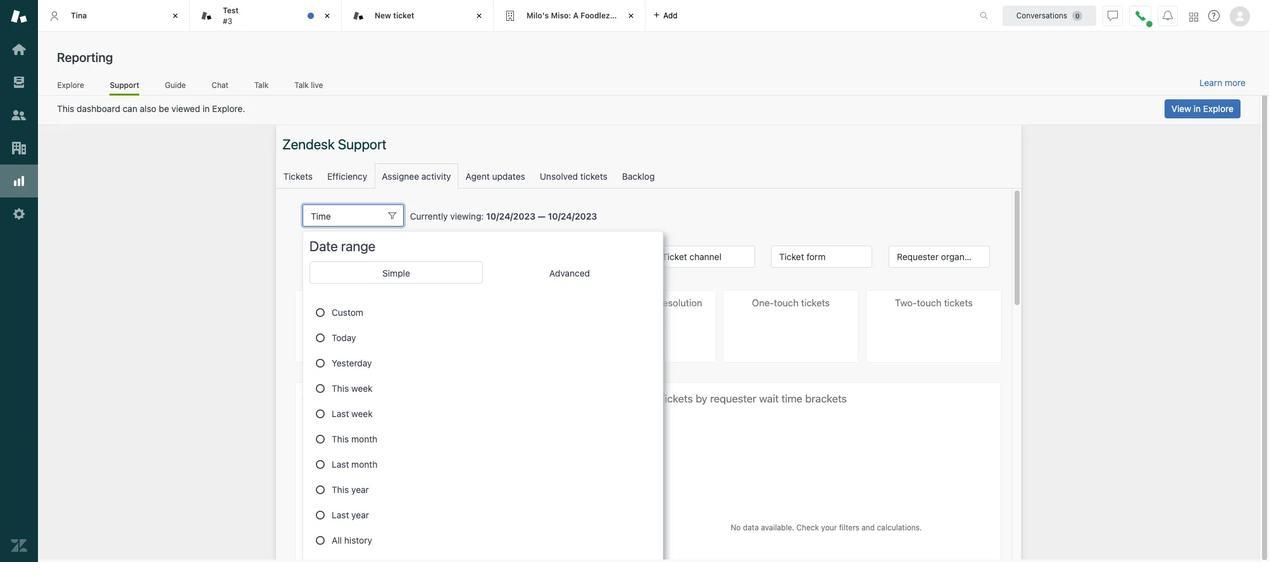 Task type: describe. For each thing, give the bounding box(es) containing it.
guide
[[165, 80, 186, 90]]

guide link
[[165, 80, 186, 94]]

0 horizontal spatial explore
[[57, 80, 84, 90]]

explore inside button
[[1203, 103, 1234, 114]]

reporting
[[57, 50, 113, 65]]

get help image
[[1208, 10, 1220, 22]]

add button
[[646, 0, 685, 31]]

chat link
[[211, 80, 229, 94]]

support
[[110, 80, 139, 90]]

zendesk image
[[11, 537, 27, 554]]

1 in from the left
[[203, 103, 210, 114]]

close image for new ticket
[[473, 9, 485, 22]]

notifications image
[[1163, 10, 1173, 21]]

zendesk products image
[[1189, 12, 1198, 21]]

customers image
[[11, 107, 27, 123]]

live
[[311, 80, 323, 90]]

tina tab
[[38, 0, 190, 32]]

button displays agent's chat status as invisible. image
[[1108, 10, 1118, 21]]

view in explore
[[1172, 103, 1234, 114]]

more
[[1225, 77, 1246, 88]]

explore.
[[212, 103, 245, 114]]

tina
[[71, 11, 87, 20]]

tabs tab list
[[38, 0, 967, 32]]

learn
[[1199, 77, 1222, 88]]

view in explore button
[[1165, 99, 1241, 118]]

this
[[57, 103, 74, 114]]

explore link
[[57, 80, 84, 94]]

this dashboard can also be viewed in explore.
[[57, 103, 245, 114]]

talk live
[[295, 80, 323, 90]]

ticket
[[393, 11, 414, 20]]

new ticket tab
[[342, 0, 494, 32]]

be
[[159, 103, 169, 114]]

milo's miso: a foodlez subsidiary tab
[[494, 0, 652, 32]]

talk for talk live
[[295, 80, 309, 90]]

dashboard
[[77, 103, 120, 114]]

subsidiary
[[612, 11, 652, 20]]

zendesk support image
[[11, 8, 27, 25]]

new
[[375, 11, 391, 20]]



Task type: locate. For each thing, give the bounding box(es) containing it.
foodlez
[[581, 11, 610, 20]]

1 vertical spatial explore
[[1203, 103, 1234, 114]]

views image
[[11, 74, 27, 91]]

close image
[[169, 9, 182, 22], [321, 9, 334, 22], [473, 9, 485, 22]]

close image left "#3"
[[169, 9, 182, 22]]

test
[[223, 6, 239, 15]]

new ticket
[[375, 11, 414, 20]]

main element
[[0, 0, 38, 562]]

can
[[123, 103, 137, 114]]

0 vertical spatial explore
[[57, 80, 84, 90]]

1 horizontal spatial close image
[[321, 9, 334, 22]]

in right view
[[1194, 103, 1201, 114]]

also
[[140, 103, 156, 114]]

close image left 'new'
[[321, 9, 334, 22]]

a
[[573, 11, 579, 20]]

talk live link
[[294, 80, 323, 94]]

2 horizontal spatial close image
[[473, 9, 485, 22]]

2 talk from the left
[[295, 80, 309, 90]]

tab
[[190, 0, 342, 32]]

in right viewed
[[203, 103, 210, 114]]

learn more
[[1199, 77, 1246, 88]]

2 close image from the left
[[321, 9, 334, 22]]

1 horizontal spatial explore
[[1203, 103, 1234, 114]]

add
[[663, 10, 678, 20]]

1 close image from the left
[[169, 9, 182, 22]]

close image for tina
[[169, 9, 182, 22]]

explore up this
[[57, 80, 84, 90]]

view
[[1172, 103, 1191, 114]]

explore
[[57, 80, 84, 90], [1203, 103, 1234, 114]]

#3
[[223, 16, 232, 26]]

explore down learn more link on the top right of page
[[1203, 103, 1234, 114]]

in
[[203, 103, 210, 114], [1194, 103, 1201, 114]]

chat
[[212, 80, 228, 90]]

viewed
[[171, 103, 200, 114]]

reporting image
[[11, 173, 27, 189]]

talk right chat
[[254, 80, 269, 90]]

0 horizontal spatial talk
[[254, 80, 269, 90]]

support link
[[110, 80, 139, 96]]

talk
[[254, 80, 269, 90], [295, 80, 309, 90]]

milo's miso: a foodlez subsidiary
[[527, 11, 652, 20]]

2 in from the left
[[1194, 103, 1201, 114]]

conversations
[[1016, 10, 1067, 20]]

0 horizontal spatial in
[[203, 103, 210, 114]]

1 horizontal spatial in
[[1194, 103, 1201, 114]]

learn more link
[[1199, 77, 1246, 89]]

close image inside tab
[[321, 9, 334, 22]]

organizations image
[[11, 140, 27, 156]]

close image inside tina tab
[[169, 9, 182, 22]]

0 horizontal spatial close image
[[169, 9, 182, 22]]

miso:
[[551, 11, 571, 20]]

in inside view in explore button
[[1194, 103, 1201, 114]]

talk for talk
[[254, 80, 269, 90]]

close image left milo's
[[473, 9, 485, 22]]

get started image
[[11, 41, 27, 58]]

talk left live
[[295, 80, 309, 90]]

conversations button
[[1003, 5, 1096, 26]]

tab containing test
[[190, 0, 342, 32]]

talk link
[[254, 80, 269, 94]]

3 close image from the left
[[473, 9, 485, 22]]

admin image
[[11, 206, 27, 222]]

1 talk from the left
[[254, 80, 269, 90]]

close image
[[625, 9, 637, 22]]

close image inside new ticket 'tab'
[[473, 9, 485, 22]]

test #3
[[223, 6, 239, 26]]

1 horizontal spatial talk
[[295, 80, 309, 90]]

milo's
[[527, 11, 549, 20]]



Task type: vqa. For each thing, say whether or not it's contained in the screenshot.
View in Explore
yes



